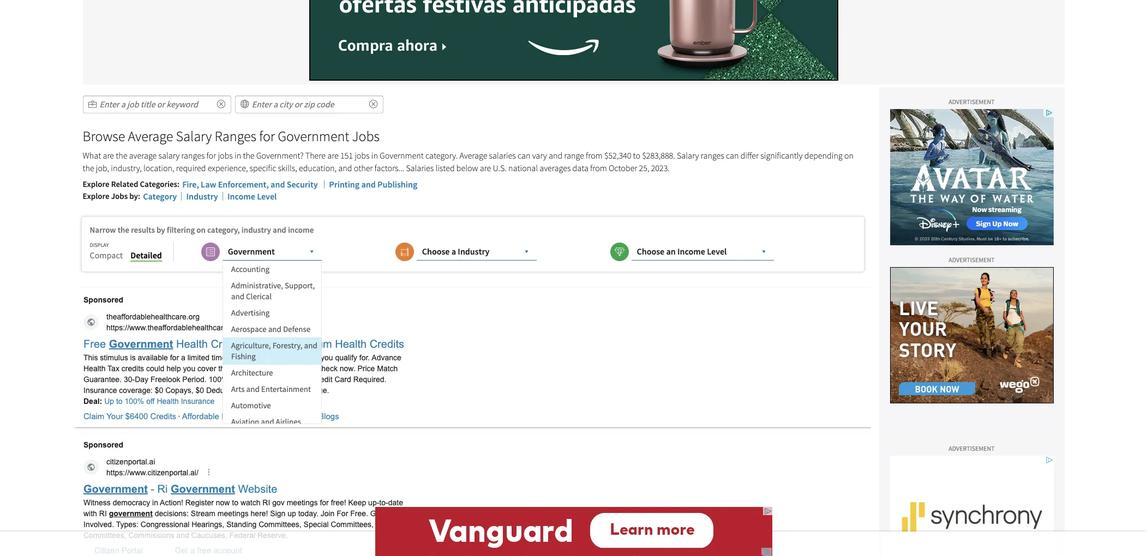Task type: locate. For each thing, give the bounding box(es) containing it.
and inside 'agriculture, forestry, and fishing'
[[304, 341, 317, 351]]

jobs down related
[[111, 191, 128, 201]]

1 horizontal spatial in
[[371, 150, 378, 161]]

1 vertical spatial level
[[707, 246, 727, 257]]

151
[[340, 150, 353, 161]]

2 ranges from the left
[[701, 150, 725, 161]]

are left 151
[[327, 150, 339, 161]]

architecture
[[231, 368, 273, 378]]

vary
[[532, 150, 547, 161]]

on right filtering
[[197, 225, 206, 235]]

for up what are the average salary ranges for jobs in the government ?                 there are 151 jobs in government
[[259, 127, 275, 145]]

narrow
[[90, 225, 116, 235]]

for up 'experience,' on the top left
[[207, 150, 216, 161]]

jobs
[[218, 150, 233, 161], [355, 150, 370, 161]]

None search field
[[83, 95, 231, 113]]

0 vertical spatial level
[[257, 191, 277, 202]]

1 in from the left
[[235, 150, 241, 161]]

and left income
[[273, 225, 286, 235]]

salaries
[[489, 150, 516, 161]]

category.
[[426, 150, 458, 161]]

0 vertical spatial explore
[[83, 179, 109, 189]]

0 horizontal spatial industry
[[186, 191, 218, 202]]

salary
[[158, 150, 180, 161]]

paymarket image
[[241, 100, 249, 109]]

jobs up other
[[355, 150, 370, 161]]

level right an
[[707, 246, 727, 257]]

advertisement region
[[309, 0, 838, 81], [890, 109, 1054, 246], [890, 267, 1054, 404], [890, 456, 1054, 557], [375, 507, 772, 557]]

0 horizontal spatial on
[[197, 225, 206, 235]]

and inside administrative, support, and clerical
[[231, 292, 244, 302]]

1 choose from the left
[[422, 246, 450, 257]]

specific
[[250, 162, 276, 173]]

average
[[128, 127, 173, 145], [460, 150, 488, 161]]

2 can from the left
[[726, 150, 739, 161]]

industry down the law
[[186, 191, 218, 202]]

are left u.s.
[[480, 162, 491, 173]]

national
[[509, 162, 538, 173]]

2 vertical spatial advertisement
[[949, 445, 995, 453]]

clerical
[[246, 292, 272, 302]]

1 vertical spatial from
[[590, 162, 607, 173]]

automotive link
[[223, 398, 321, 414]]

2 explore from the top
[[83, 191, 109, 201]]

level down fire, law enforcement, and security link on the left top of page
[[257, 191, 277, 202]]

ranges left differ
[[701, 150, 725, 161]]

narrow the results by filtering on category, industry and income
[[90, 225, 314, 235]]

u.s.
[[493, 162, 507, 173]]

0 horizontal spatial salary
[[176, 127, 212, 145]]

in up 'experience,' on the top left
[[235, 150, 241, 161]]

publishing
[[378, 179, 418, 190]]

1 horizontal spatial jobs
[[355, 150, 370, 161]]

salaries
[[406, 162, 434, 173]]

average for browse
[[128, 127, 173, 145]]

on right "depending"
[[845, 150, 854, 161]]

average up average
[[128, 127, 173, 145]]

from up u.s. national averages data from october 25, 2023.
[[586, 150, 603, 161]]

1 triangle down image from the left
[[308, 248, 316, 256]]

explore
[[83, 179, 109, 189], [83, 191, 109, 201]]

2 choose from the left
[[637, 246, 665, 257]]

government up there
[[278, 127, 349, 145]]

triangle down image for government
[[308, 248, 316, 256]]

1 vertical spatial on
[[197, 225, 206, 235]]

average
[[129, 150, 157, 161]]

industry link
[[186, 191, 218, 202]]

explore related categories:
[[83, 179, 180, 189]]

display
[[90, 242, 109, 249]]

1 horizontal spatial income
[[678, 246, 706, 257]]

0 horizontal spatial ranges
[[181, 150, 205, 161]]

fire, law enforcement, and security link
[[182, 179, 318, 190]]

0 vertical spatial average
[[128, 127, 173, 145]]

average up below
[[460, 150, 488, 161]]

for
[[259, 127, 275, 145], [207, 150, 216, 161]]

explore for explore jobs by:
[[83, 191, 109, 201]]

$283,888.
[[642, 150, 675, 161]]

average inside category.                 average salaries can vary and range from $52,340 to $283,888.                 salary ranges can differ significantly depending on the job, industry, location, required experience, specific skills, education, and other factors... salaries listed below are
[[460, 150, 488, 161]]

1 horizontal spatial salary
[[677, 150, 699, 161]]

1 horizontal spatial for
[[259, 127, 275, 145]]

the
[[116, 150, 127, 161], [243, 150, 255, 161], [83, 162, 94, 173], [118, 225, 129, 235]]

and down defense
[[304, 341, 317, 351]]

jobs up 'experience,' on the top left
[[218, 150, 233, 161]]

law
[[201, 179, 216, 190]]

from inside category.                 average salaries can vary and range from $52,340 to $283,888.                 salary ranges can differ significantly depending on the job, industry, location, required experience, specific skills, education, and other factors... salaries listed below are
[[586, 150, 603, 161]]

1 vertical spatial average
[[460, 150, 488, 161]]

2 horizontal spatial are
[[480, 162, 491, 173]]

government
[[278, 127, 349, 145], [256, 150, 300, 161], [380, 150, 424, 161], [228, 246, 275, 257]]

can
[[518, 150, 531, 161], [726, 150, 739, 161]]

range
[[564, 150, 584, 161]]

fire, law enforcement, and security
[[182, 179, 318, 190]]

1 vertical spatial advertisement
[[949, 256, 995, 264]]

ranges
[[181, 150, 205, 161], [701, 150, 725, 161]]

can left differ
[[726, 150, 739, 161]]

advertisement
[[949, 98, 995, 106], [949, 256, 995, 264], [949, 445, 995, 453]]

1 explore from the top
[[83, 179, 109, 189]]

0 vertical spatial salary
[[176, 127, 212, 145]]

skills,
[[278, 162, 297, 173]]

and down advertising link
[[268, 324, 282, 335]]

1 horizontal spatial on
[[845, 150, 854, 161]]

0 horizontal spatial triangle down image
[[308, 248, 316, 256]]

ranges up required
[[181, 150, 205, 161]]

administrative,
[[231, 281, 283, 291]]

on inside category.                 average salaries can vary and range from $52,340 to $283,888.                 salary ranges can differ significantly depending on the job, industry, location, required experience, specific skills, education, and other factors... salaries listed below are
[[845, 150, 854, 161]]

industry
[[186, 191, 218, 202], [458, 246, 490, 257]]

choose left a
[[422, 246, 450, 257]]

1 horizontal spatial triangle down image
[[523, 248, 531, 256]]

1 vertical spatial industry
[[458, 246, 490, 257]]

3 triangle down image from the left
[[760, 248, 769, 256]]

1 horizontal spatial ranges
[[701, 150, 725, 161]]

and down 151
[[338, 162, 352, 173]]

the inside category.                 average salaries can vary and range from $52,340 to $283,888.                 salary ranges can differ significantly depending on the job, industry, location, required experience, specific skills, education, and other factors... salaries listed below are
[[83, 162, 94, 173]]

on
[[845, 150, 854, 161], [197, 225, 206, 235]]

0 horizontal spatial level
[[257, 191, 277, 202]]

required
[[176, 162, 206, 173]]

can up national on the left top of page
[[518, 150, 531, 161]]

0 horizontal spatial average
[[128, 127, 173, 145]]

0 vertical spatial jobs
[[352, 127, 380, 145]]

in up other
[[371, 150, 378, 161]]

salary right $283,888.
[[677, 150, 699, 161]]

0 vertical spatial advertisement
[[949, 98, 995, 106]]

fire,
[[182, 179, 199, 190]]

explore for explore related categories:
[[83, 179, 109, 189]]

0 horizontal spatial for
[[207, 150, 216, 161]]

level
[[257, 191, 277, 202], [707, 246, 727, 257]]

0 vertical spatial from
[[586, 150, 603, 161]]

u.s. national averages data from october 25, 2023.
[[493, 162, 670, 173]]

below
[[457, 162, 478, 173]]

2 horizontal spatial triangle down image
[[760, 248, 769, 256]]

1 horizontal spatial level
[[707, 246, 727, 257]]

industry right a
[[458, 246, 490, 257]]

from right data
[[590, 162, 607, 173]]

from
[[586, 150, 603, 161], [590, 162, 607, 173]]

and up advertising
[[231, 292, 244, 302]]

0 horizontal spatial income
[[228, 191, 255, 202]]

0 vertical spatial on
[[845, 150, 854, 161]]

choose left an
[[637, 246, 665, 257]]

income down enforcement,
[[228, 191, 255, 202]]

0 horizontal spatial jobs
[[111, 191, 128, 201]]

and down skills,
[[271, 179, 285, 190]]

income right an
[[678, 246, 706, 257]]

1 horizontal spatial can
[[726, 150, 739, 161]]

arts
[[231, 384, 245, 395]]

triangle down image
[[308, 248, 316, 256], [523, 248, 531, 256], [760, 248, 769, 256]]

advertising
[[231, 308, 270, 318]]

25,
[[639, 162, 650, 173]]

explore jobs by:
[[83, 191, 140, 201]]

1 horizontal spatial average
[[460, 150, 488, 161]]

1 vertical spatial income
[[678, 246, 706, 257]]

0 horizontal spatial in
[[235, 150, 241, 161]]

0 horizontal spatial choose
[[422, 246, 450, 257]]

there
[[305, 150, 326, 161]]

0 horizontal spatial can
[[518, 150, 531, 161]]

0 vertical spatial for
[[259, 127, 275, 145]]

and
[[549, 150, 563, 161], [338, 162, 352, 173], [271, 179, 285, 190], [361, 179, 376, 190], [273, 225, 286, 235], [231, 292, 244, 302], [268, 324, 282, 335], [304, 341, 317, 351], [246, 384, 260, 395], [261, 417, 274, 427]]

in
[[235, 150, 241, 161], [371, 150, 378, 161]]

administrative, support, and clerical link
[[223, 278, 321, 305]]

1 vertical spatial explore
[[83, 191, 109, 201]]

income
[[228, 191, 255, 202], [678, 246, 706, 257]]

1 horizontal spatial choose
[[637, 246, 665, 257]]

are up job,
[[103, 150, 114, 161]]

job,
[[96, 162, 109, 173]]

salary
[[176, 127, 212, 145], [677, 150, 699, 161]]

salary up salary
[[176, 127, 212, 145]]

are inside category.                 average salaries can vary and range from $52,340 to $283,888.                 salary ranges can differ significantly depending on the job, industry, location, required experience, specific skills, education, and other factors... salaries listed below are
[[480, 162, 491, 173]]

triangle down image for choose an income level
[[760, 248, 769, 256]]

2 triangle down image from the left
[[523, 248, 531, 256]]

choose
[[422, 246, 450, 257], [637, 246, 665, 257]]

and down automotive link
[[261, 417, 274, 427]]

jobs up 151
[[352, 127, 380, 145]]

0 horizontal spatial jobs
[[218, 150, 233, 161]]

results
[[131, 225, 155, 235]]

1 vertical spatial salary
[[677, 150, 699, 161]]

Enter a job title or keyword search field
[[83, 95, 231, 113]]

1 jobs from the left
[[218, 150, 233, 161]]

ranges
[[215, 127, 257, 145]]

2023.
[[651, 162, 670, 173]]

aerospace
[[231, 324, 267, 335]]

3 advertisement from the top
[[949, 445, 995, 453]]

None search field
[[235, 95, 383, 113]]

the down "what"
[[83, 162, 94, 173]]

printing and publishing link
[[329, 179, 418, 190]]



Task type: vqa. For each thing, say whether or not it's contained in the screenshot.
2nd Advertisement from the top of the page
yes



Task type: describe. For each thing, give the bounding box(es) containing it.
other
[[354, 162, 373, 173]]

the up the specific
[[243, 150, 255, 161]]

compact button
[[90, 249, 123, 262]]

administrative, support, and clerical
[[231, 281, 315, 302]]

what are the average salary ranges for jobs in the government ?                 there are 151 jobs in government
[[83, 150, 424, 161]]

agriculture, forestry, and fishing
[[231, 341, 317, 362]]

the left results
[[118, 225, 129, 235]]

detailed
[[131, 250, 162, 261]]

detailed button
[[131, 249, 162, 262]]

accounting link
[[223, 262, 321, 278]]

by
[[157, 225, 165, 235]]

airlines
[[276, 417, 301, 427]]

an
[[667, 246, 676, 257]]

aerospace and defense
[[231, 324, 311, 335]]

advertising link
[[223, 305, 321, 322]]

1 ranges from the left
[[181, 150, 205, 161]]

?
[[300, 150, 304, 161]]

Enter a city or zip code search field
[[235, 95, 383, 113]]

remove image
[[217, 100, 226, 109]]

2 jobs from the left
[[355, 150, 370, 161]]

government up factors...
[[380, 150, 424, 161]]

choose an income level
[[637, 246, 727, 257]]

depending
[[805, 150, 843, 161]]

aviation
[[231, 417, 259, 427]]

and down other
[[361, 179, 376, 190]]

experience,
[[208, 162, 248, 173]]

2 advertisement from the top
[[949, 256, 995, 264]]

income level link
[[228, 191, 277, 202]]

entertainment
[[261, 384, 311, 395]]

1 horizontal spatial jobs
[[352, 127, 380, 145]]

what
[[83, 150, 101, 161]]

job image
[[88, 100, 97, 109]]

and up averages
[[549, 150, 563, 161]]

2 in from the left
[[371, 150, 378, 161]]

factors...
[[375, 162, 404, 173]]

1 vertical spatial jobs
[[111, 191, 128, 201]]

accounting
[[231, 264, 270, 275]]

categories:
[[140, 179, 180, 189]]

and right 'arts'
[[246, 384, 260, 395]]

agriculture, forestry, and fishing link
[[223, 338, 321, 365]]

arts and entertainment
[[231, 384, 311, 395]]

choose a industry
[[422, 246, 490, 257]]

choose for choose a industry
[[422, 246, 450, 257]]

filtering
[[167, 225, 195, 235]]

1 horizontal spatial industry
[[458, 246, 490, 257]]

1 advertisement from the top
[[949, 98, 995, 106]]

significantly
[[761, 150, 803, 161]]

arts and entertainment link
[[223, 382, 321, 398]]

compact
[[90, 250, 123, 261]]

security
[[287, 179, 318, 190]]

education,
[[299, 162, 337, 173]]

architecture link
[[223, 365, 321, 382]]

government up skills,
[[256, 150, 300, 161]]

1 can from the left
[[518, 150, 531, 161]]

browse average salary ranges for government jobs
[[83, 127, 380, 145]]

0 horizontal spatial are
[[103, 150, 114, 161]]

remove image
[[369, 100, 378, 109]]

category
[[143, 191, 177, 202]]

ranges inside category.                 average salaries can vary and range from $52,340 to $283,888.                 salary ranges can differ significantly depending on the job, industry, location, required experience, specific skills, education, and other factors... salaries listed below are
[[701, 150, 725, 161]]

1 vertical spatial for
[[207, 150, 216, 161]]

$52,340
[[605, 150, 632, 161]]

forestry,
[[273, 341, 303, 351]]

averages
[[540, 162, 571, 173]]

1 horizontal spatial are
[[327, 150, 339, 161]]

industry,
[[111, 162, 142, 173]]

by:
[[129, 191, 140, 201]]

industry
[[242, 225, 271, 235]]

income level
[[228, 191, 277, 202]]

printing
[[329, 179, 360, 190]]

automotive
[[231, 401, 271, 411]]

display compact
[[90, 242, 123, 261]]

listed
[[436, 162, 455, 173]]

category link
[[143, 191, 177, 202]]

browse
[[83, 127, 125, 145]]

the up industry,
[[116, 150, 127, 161]]

differ
[[741, 150, 759, 161]]

data
[[573, 162, 589, 173]]

salary inside category.                 average salaries can vary and range from $52,340 to $283,888.                 salary ranges can differ significantly depending on the job, industry, location, required experience, specific skills, education, and other factors... salaries listed below are
[[677, 150, 699, 161]]

0 vertical spatial industry
[[186, 191, 218, 202]]

average for category.
[[460, 150, 488, 161]]

defense
[[283, 324, 311, 335]]

category,
[[207, 225, 240, 235]]

related
[[111, 179, 138, 189]]

aerospace and defense link
[[223, 322, 321, 338]]

location,
[[143, 162, 174, 173]]

a
[[452, 246, 456, 257]]

choose for choose an income level
[[637, 246, 665, 257]]

aviation and airlines
[[231, 417, 301, 427]]

triangle down image for choose a industry
[[523, 248, 531, 256]]

0 vertical spatial income
[[228, 191, 255, 202]]

agriculture,
[[231, 341, 271, 351]]

support,
[[285, 281, 315, 291]]

government up accounting
[[228, 246, 275, 257]]

fishing
[[231, 352, 256, 362]]

income
[[288, 225, 314, 235]]

enforcement,
[[218, 179, 269, 190]]

aviation and airlines link
[[223, 414, 321, 431]]

to
[[633, 150, 641, 161]]

printing and publishing
[[329, 179, 418, 190]]

october
[[609, 162, 638, 173]]



